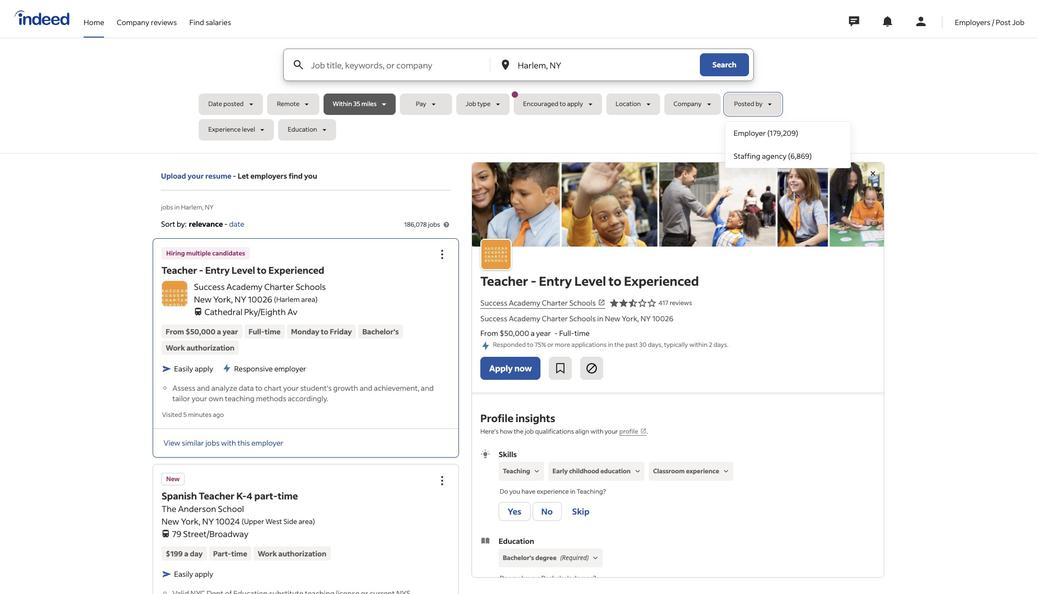 Task type: describe. For each thing, give the bounding box(es) containing it.
0 horizontal spatial the
[[514, 428, 524, 435]]

within
[[689, 341, 708, 349]]

your right chart
[[283, 383, 299, 393]]

time up side
[[278, 490, 298, 502]]

charter for new
[[542, 314, 568, 323]]

apply inside popup button
[[567, 100, 583, 108]]

1 horizontal spatial teaching
[[577, 488, 603, 496]]

success academy charter schools in new york, ny 10026
[[480, 314, 673, 323]]

success for in
[[480, 314, 507, 323]]

0 horizontal spatial level
[[232, 264, 255, 277]]

location
[[616, 100, 641, 108]]

encouraged to apply button
[[512, 91, 602, 115]]

or
[[547, 341, 554, 349]]

by
[[756, 100, 763, 108]]

help icon image
[[442, 221, 451, 229]]

0 horizontal spatial teacher - entry level to experienced
[[162, 264, 324, 277]]

achievement,
[[374, 383, 419, 393]]

(6,869)
[[788, 151, 812, 161]]

0 horizontal spatial full-
[[249, 327, 265, 337]]

pay
[[416, 100, 426, 108]]

upload your resume - let employers find you
[[161, 171, 317, 181]]

1 horizontal spatial 10026
[[652, 314, 673, 323]]

employers
[[955, 17, 991, 27]]

time down pky/eighth
[[265, 327, 281, 337]]

10026 inside success academy charter schools new york, ny 10026 ( harlem area )
[[248, 294, 272, 305]]

1 vertical spatial employer
[[251, 438, 283, 448]]

1 vertical spatial charter
[[542, 298, 568, 308]]

experience level button
[[199, 119, 274, 141]]

to inside assess and analyze data to chart your student's growth and achievement, and tailor your own teaching methods accordingly.
[[255, 383, 262, 393]]

early childhood education
[[552, 467, 631, 475]]

to up success academy charter schools new york, ny 10026 ( harlem area )
[[257, 264, 267, 277]]

no
[[541, 506, 553, 517]]

upper
[[244, 517, 264, 526]]

( inside success academy charter schools new york, ny 10026 ( harlem area )
[[274, 295, 276, 304]]

2 easily apply from the top
[[174, 569, 213, 579]]

visited
[[162, 411, 182, 419]]

Edit location text field
[[516, 49, 679, 80]]

0 vertical spatial with
[[591, 428, 603, 435]]

1 horizontal spatial teacher - entry level to experienced
[[480, 273, 699, 289]]

4
[[247, 490, 252, 502]]

new up spanish
[[166, 475, 180, 483]]

hiring
[[166, 250, 185, 257]]

75%
[[535, 341, 546, 349]]

30
[[639, 341, 647, 349]]

days.
[[714, 341, 729, 349]]

early
[[552, 467, 568, 475]]

profile link
[[619, 428, 647, 436]]

- left let
[[233, 171, 236, 181]]

employers / post job
[[955, 17, 1025, 27]]

new inside success academy charter schools new york, ny 10026 ( harlem area )
[[194, 294, 212, 305]]

ny right harlem,
[[205, 203, 214, 211]]

view similar jobs with this employer
[[164, 438, 283, 448]]

ny inside 'the anderson school new york, ny 10024 ( upper west side area )'
[[202, 516, 214, 527]]

success for new
[[194, 281, 225, 292]]

search: Job title, keywords, or company text field
[[309, 49, 489, 80]]

street/broadway
[[183, 528, 248, 539]]

let
[[238, 171, 249, 181]]

1 vertical spatial authorization
[[278, 549, 326, 559]]

2 horizontal spatial teacher
[[480, 273, 528, 289]]

0 horizontal spatial authorization
[[186, 343, 235, 353]]

your up minutes
[[192, 394, 207, 404]]

employer (179,209)
[[734, 128, 798, 138]]

date
[[208, 100, 222, 108]]

$199 a day
[[166, 549, 203, 559]]

visited 5 minutes ago
[[162, 411, 224, 419]]

schools for ny
[[569, 314, 596, 323]]

1 vertical spatial academy
[[509, 298, 540, 308]]

ago
[[213, 411, 224, 419]]

part-time
[[213, 549, 247, 559]]

within
[[333, 100, 352, 108]]

1 horizontal spatial level
[[575, 273, 606, 289]]

time up applications at the right of the page
[[575, 328, 590, 338]]

yes button
[[499, 502, 530, 521]]

1 vertical spatial schools
[[569, 298, 596, 308]]

employers / post job link
[[955, 0, 1025, 36]]

find salaries
[[189, 17, 231, 27]]

reviews for company reviews
[[151, 17, 177, 27]]

friday
[[330, 327, 352, 337]]

experience level
[[208, 126, 255, 134]]

own
[[209, 394, 223, 404]]

have for experience
[[522, 488, 536, 496]]

align
[[575, 428, 589, 435]]

employer
[[734, 128, 766, 138]]

0 vertical spatial work authorization
[[166, 343, 235, 353]]

part-
[[254, 490, 278, 502]]

pay button
[[400, 94, 452, 115]]

1 horizontal spatial job
[[1012, 17, 1025, 27]]

assess
[[172, 383, 195, 393]]

to left 75%
[[527, 341, 533, 349]]

hiring multiple candidates
[[166, 250, 245, 257]]

0 horizontal spatial entry
[[205, 264, 230, 277]]

0 horizontal spatial work
[[166, 343, 185, 353]]

417 reviews
[[659, 299, 692, 307]]

responsive employer
[[234, 364, 306, 374]]

company button
[[664, 94, 721, 115]]

1 vertical spatial apply
[[195, 364, 213, 374]]

$199
[[166, 549, 183, 559]]

teacher - entry level to experienced button
[[162, 264, 324, 277]]

within 35 miles button
[[323, 94, 396, 115]]

1 vertical spatial education
[[499, 536, 534, 546]]

1 horizontal spatial experienced
[[624, 273, 699, 289]]

relevance
[[189, 219, 223, 229]]

save this job image
[[554, 362, 567, 375]]

do you have a bachelor's degree ?
[[500, 575, 596, 582]]

how
[[500, 428, 513, 435]]

company for company
[[674, 100, 702, 108]]

35
[[353, 100, 360, 108]]

the
[[162, 503, 176, 514]]

type
[[477, 100, 491, 108]]

remote button
[[267, 94, 319, 115]]

missing qualification image for early childhood education
[[633, 467, 642, 476]]

notifications unread count 0 image
[[881, 15, 894, 28]]

classroom experience
[[653, 467, 719, 475]]

cathedral pky/eighth av
[[204, 306, 297, 317]]

skip button
[[564, 502, 598, 521]]

education
[[600, 467, 631, 475]]

childhood
[[569, 467, 599, 475]]

charter for york,
[[264, 281, 294, 292]]

2
[[709, 341, 712, 349]]

1 horizontal spatial the
[[614, 341, 624, 349]]

monday
[[291, 327, 319, 337]]

.
[[647, 428, 648, 435]]

0 horizontal spatial missing qualification image
[[591, 554, 600, 563]]

a down cathedral
[[217, 327, 221, 337]]

0 vertical spatial you
[[304, 171, 317, 181]]

job actions menu is collapsed image for experienced
[[436, 248, 448, 261]]

typically
[[664, 341, 688, 349]]

1 easily from the top
[[174, 364, 193, 374]]

employer (179,209) link
[[725, 122, 850, 145]]

1 vertical spatial experience
[[537, 488, 569, 496]]

job inside dropdown button
[[466, 100, 476, 108]]

methods
[[256, 394, 286, 404]]

you for do you have experience in teaching ?
[[509, 488, 520, 496]]

- up success academy charter schools
[[531, 273, 536, 289]]

posted
[[223, 100, 244, 108]]

find salaries link
[[189, 0, 231, 36]]

to up the 2.5 out of 5 stars. link to 417 company reviews (opens in a new tab) "image"
[[609, 273, 621, 289]]

success academy charter schools link
[[480, 297, 605, 309]]

transit information image for new york, ny 10026
[[194, 306, 202, 316]]

company for company reviews
[[117, 17, 149, 27]]

time down street/broadway
[[231, 549, 247, 559]]

from for from $50,000 a year
[[166, 327, 184, 337]]

by:
[[177, 219, 187, 229]]

you for do you have a bachelor's degree ?
[[509, 575, 520, 582]]

do for do you have a
[[500, 575, 508, 582]]

- left "date" link
[[224, 219, 228, 229]]

staffing agency (6,869) link
[[725, 145, 850, 168]]

academy for in
[[509, 314, 540, 323]]

2 vertical spatial apply
[[195, 569, 213, 579]]

a left day
[[184, 549, 188, 559]]

success academy charter schools
[[480, 298, 596, 308]]

your right upload
[[188, 171, 204, 181]]

a up 75%
[[531, 328, 535, 338]]

the anderson school new york, ny 10024 ( upper west side area )
[[162, 503, 315, 527]]

staffing agency (6,869)
[[734, 151, 812, 161]]

date link
[[229, 219, 244, 229]]

- down multiple
[[199, 264, 203, 277]]

education button
[[278, 119, 336, 141]]

accordingly.
[[288, 394, 328, 404]]

new inside 'the anderson school new york, ny 10024 ( upper west side area )'
[[162, 516, 179, 527]]

0 horizontal spatial experienced
[[268, 264, 324, 277]]

now
[[514, 363, 532, 374]]

bachelor's for bachelor's degree (required)
[[503, 554, 534, 562]]

growth
[[333, 383, 358, 393]]

responded
[[493, 341, 526, 349]]

spanish teacher k-4 part-time
[[162, 490, 298, 502]]



Task type: locate. For each thing, give the bounding box(es) containing it.
bachelor's
[[362, 327, 399, 337], [503, 554, 534, 562], [541, 575, 572, 582]]

0 vertical spatial employer
[[274, 364, 306, 374]]

1 vertical spatial easily
[[174, 569, 193, 579]]

work down "west"
[[258, 549, 277, 559]]

0 vertical spatial teaching
[[503, 467, 530, 475]]

not interested image
[[586, 362, 598, 375]]

location button
[[606, 94, 660, 115]]

2 horizontal spatial york,
[[622, 314, 639, 323]]

teacher up school
[[199, 490, 235, 502]]

from for from $50,000 a year - full-time
[[480, 328, 498, 338]]

1 horizontal spatial york,
[[213, 294, 233, 305]]

) inside 'the anderson school new york, ny 10024 ( upper west side area )'
[[313, 517, 315, 526]]

bachelor's for bachelor's
[[362, 327, 399, 337]]

missing qualification image left 'early'
[[532, 467, 542, 476]]

with right align
[[591, 428, 603, 435]]

1 horizontal spatial experience
[[686, 467, 719, 475]]

new down the 2.5 out of 5 stars. link to 417 company reviews (opens in a new tab) "image"
[[605, 314, 620, 323]]

insights
[[516, 411, 555, 425]]

new
[[194, 294, 212, 305], [605, 314, 620, 323], [166, 475, 180, 483], [162, 516, 179, 527]]

1 vertical spatial job actions menu is collapsed image
[[436, 474, 448, 487]]

date posted button
[[199, 94, 263, 115]]

1 vertical spatial reviews
[[670, 299, 692, 307]]

1 and from the left
[[197, 383, 210, 393]]

success academy charter schools new york, ny 10026 ( harlem area )
[[194, 281, 326, 305]]

apply down day
[[195, 569, 213, 579]]

here's
[[480, 428, 499, 435]]

1 horizontal spatial )
[[315, 295, 318, 304]]

level
[[242, 126, 255, 134]]

(179,209)
[[767, 128, 798, 138]]

missing qualification image
[[532, 467, 542, 476], [633, 467, 642, 476]]

jobs right similar
[[205, 438, 220, 448]]

0 horizontal spatial 10026
[[248, 294, 272, 305]]

post
[[996, 17, 1011, 27]]

have for a
[[522, 575, 536, 582]]

to left friday
[[321, 327, 328, 337]]

( up pky/eighth
[[274, 295, 276, 304]]

1 horizontal spatial degree
[[573, 575, 593, 582]]

missing qualification image right education
[[633, 467, 642, 476]]

company inside company reviews link
[[117, 17, 149, 27]]

1 vertical spatial success
[[480, 298, 507, 308]]

transit information image left 79
[[162, 528, 170, 538]]

menu inside search field
[[725, 121, 851, 168]]

1 vertical spatial ?
[[593, 575, 596, 582]]

1 horizontal spatial work authorization
[[258, 549, 326, 559]]

charter
[[264, 281, 294, 292], [542, 298, 568, 308], [542, 314, 568, 323]]

1 vertical spatial degree
[[573, 575, 593, 582]]

2 vertical spatial you
[[509, 575, 520, 582]]

0 vertical spatial the
[[614, 341, 624, 349]]

1 horizontal spatial reviews
[[670, 299, 692, 307]]

2 easily from the top
[[174, 569, 193, 579]]

academy for new
[[226, 281, 263, 292]]

1 horizontal spatial missing qualification image
[[721, 467, 731, 476]]

0 horizontal spatial education
[[288, 126, 317, 134]]

job actions menu is collapsed image
[[436, 248, 448, 261], [436, 474, 448, 487]]

2 vertical spatial bachelor's
[[541, 575, 572, 582]]

apply right the encouraged
[[567, 100, 583, 108]]

job type button
[[456, 94, 510, 115]]

in left harlem,
[[174, 203, 180, 211]]

reviews left find
[[151, 17, 177, 27]]

10026
[[248, 294, 272, 305], [652, 314, 673, 323]]

date
[[229, 219, 244, 229]]

2 vertical spatial york,
[[181, 516, 201, 527]]

search
[[712, 60, 736, 70]]

easily apply up the assess
[[174, 364, 213, 374]]

( right 10024
[[242, 517, 244, 526]]

school
[[218, 503, 244, 514]]

0 horizontal spatial year
[[223, 327, 238, 337]]

area inside success academy charter schools new york, ny 10026 ( harlem area )
[[301, 295, 315, 304]]

charter inside success academy charter schools new york, ny 10026 ( harlem area )
[[264, 281, 294, 292]]

responded to 75% or more applications in the past 30 days, typically within 2 days.
[[493, 341, 729, 349]]

0 vertical spatial do
[[500, 488, 508, 496]]

1 horizontal spatial authorization
[[278, 549, 326, 559]]

to inside popup button
[[560, 100, 566, 108]]

)
[[315, 295, 318, 304], [313, 517, 315, 526]]

bachelor's down bachelor's degree (required)
[[541, 575, 572, 582]]

1 missing qualification image from the left
[[532, 467, 542, 476]]

academy
[[226, 281, 263, 292], [509, 298, 540, 308], [509, 314, 540, 323]]

teacher down hiring
[[162, 264, 197, 277]]

0 horizontal spatial and
[[197, 383, 210, 393]]

job
[[1012, 17, 1025, 27], [466, 100, 476, 108]]

analyze
[[211, 383, 237, 393]]

1 vertical spatial teaching
[[577, 488, 603, 496]]

0 vertical spatial bachelor's
[[362, 327, 399, 337]]

upload
[[161, 171, 186, 181]]

transit information image for new york, ny 10024
[[162, 528, 170, 538]]

$50,000 for from $50,000 a year - full-time
[[500, 328, 529, 338]]

1 horizontal spatial ?
[[603, 488, 606, 496]]

no button
[[532, 502, 562, 521]]

degree down (required)
[[573, 575, 593, 582]]

job actions menu is collapsed image for time
[[436, 474, 448, 487]]

0 vertical spatial transit information image
[[194, 306, 202, 316]]

1 vertical spatial york,
[[622, 314, 639, 323]]

ny up cathedral pky/eighth av
[[235, 294, 246, 305]]

authorization down side
[[278, 549, 326, 559]]

charter down success academy charter schools link
[[542, 314, 568, 323]]

year down cathedral
[[223, 327, 238, 337]]

york, down anderson
[[181, 516, 201, 527]]

apply up the assess
[[195, 364, 213, 374]]

1 easily apply from the top
[[174, 364, 213, 374]]

none search field containing search
[[199, 49, 851, 168]]

0 horizontal spatial reviews
[[151, 17, 177, 27]]

education down yes 'button'
[[499, 536, 534, 546]]

menu containing employer (179,209)
[[725, 121, 851, 168]]

1 have from the top
[[522, 488, 536, 496]]

1 horizontal spatial teacher
[[199, 490, 235, 502]]

close job details image
[[867, 167, 879, 180]]

0 vertical spatial have
[[522, 488, 536, 496]]

charter up success academy charter schools in new york, ny 10026
[[542, 298, 568, 308]]

company logo image
[[158, 281, 191, 315]]

0 vertical spatial easily apply
[[174, 364, 213, 374]]

79 street/broadway
[[172, 528, 248, 539]]

1 vertical spatial 10026
[[652, 314, 673, 323]]

10026 down 417
[[652, 314, 673, 323]]

1 horizontal spatial year
[[536, 328, 551, 338]]

bachelor's inside bachelor's degree (required)
[[503, 554, 534, 562]]

1 vertical spatial )
[[313, 517, 315, 526]]

full- down cathedral pky/eighth av
[[249, 327, 265, 337]]

0 vertical spatial )
[[315, 295, 318, 304]]

year
[[223, 327, 238, 337], [536, 328, 551, 338]]

3 and from the left
[[421, 383, 434, 393]]

messages unread count 0 image
[[847, 11, 861, 32]]

0 vertical spatial education
[[288, 126, 317, 134]]

0 vertical spatial company
[[117, 17, 149, 27]]

experience inside 'button'
[[686, 467, 719, 475]]

company reviews
[[117, 17, 177, 27]]

resume
[[205, 171, 231, 181]]

anderson
[[178, 503, 216, 514]]

? for do you have experience in teaching ?
[[603, 488, 606, 496]]

0 horizontal spatial company
[[117, 17, 149, 27]]

level up success academy charter schools in new york, ny 10026
[[575, 273, 606, 289]]

york, inside success academy charter schools new york, ny 10026 ( harlem area )
[[213, 294, 233, 305]]

1 vertical spatial work
[[258, 549, 277, 559]]

work
[[166, 343, 185, 353], [258, 549, 277, 559]]

1 vertical spatial jobs
[[428, 221, 440, 228]]

do for do you have experience in
[[500, 488, 508, 496]]

0 horizontal spatial $50,000
[[186, 327, 216, 337]]

your left profile
[[605, 428, 618, 435]]

? for do you have a bachelor's degree ?
[[593, 575, 596, 582]]

apply now button
[[480, 357, 541, 380]]

transit information image
[[194, 306, 202, 316], [162, 528, 170, 538]]

ny down the 2.5 out of 5 stars. link to 417 company reviews (opens in a new tab) "image"
[[641, 314, 651, 323]]

jobs
[[161, 203, 173, 211], [428, 221, 440, 228], [205, 438, 220, 448]]

1 vertical spatial job
[[466, 100, 476, 108]]

you down bachelor's degree (required)
[[509, 575, 520, 582]]

in up responded to 75% or more applications in the past 30 days, typically within 2 days.
[[597, 314, 603, 323]]

job left "type"
[[466, 100, 476, 108]]

skip
[[572, 506, 589, 517]]

) right side
[[313, 517, 315, 526]]

$50,000 down cathedral
[[186, 327, 216, 337]]

student's
[[300, 383, 332, 393]]

missing qualification image inside classroom experience 'button'
[[721, 467, 731, 476]]

0 vertical spatial success
[[194, 281, 225, 292]]

0 vertical spatial academy
[[226, 281, 263, 292]]

new down the
[[162, 516, 179, 527]]

agency
[[762, 151, 787, 161]]

teacher - entry level to experienced up success academy charter schools in new york, ny 10026
[[480, 273, 699, 289]]

1 do from the top
[[500, 488, 508, 496]]

k-
[[236, 490, 247, 502]]

full-time
[[249, 327, 281, 337]]

you right find
[[304, 171, 317, 181]]

experience
[[208, 126, 241, 134]]

None search field
[[199, 49, 851, 168]]

0 vertical spatial (
[[274, 295, 276, 304]]

success inside success academy charter schools new york, ny 10026 ( harlem area )
[[194, 281, 225, 292]]

1 vertical spatial the
[[514, 428, 524, 435]]

ny inside success academy charter schools new york, ny 10026 ( harlem area )
[[235, 294, 246, 305]]

teaching
[[225, 394, 255, 404]]

experience up no
[[537, 488, 569, 496]]

teaching down skills
[[503, 467, 530, 475]]

academy inside success academy charter schools new york, ny 10026 ( harlem area )
[[226, 281, 263, 292]]

missing qualification image right classroom experience
[[721, 467, 731, 476]]

2 job actions menu is collapsed image from the top
[[436, 474, 448, 487]]

education
[[288, 126, 317, 134], [499, 536, 534, 546]]

employer up chart
[[274, 364, 306, 374]]

skills
[[499, 450, 517, 459]]

1 job actions menu is collapsed image from the top
[[436, 248, 448, 261]]

(required)
[[560, 554, 589, 563]]

1 vertical spatial bachelor's
[[503, 554, 534, 562]]

2 and from the left
[[360, 383, 372, 393]]

schools for 10026
[[296, 281, 326, 292]]

in left 'past'
[[608, 341, 613, 349]]

from down company logo
[[166, 327, 184, 337]]

0 vertical spatial work
[[166, 343, 185, 353]]

and right growth
[[360, 383, 372, 393]]

with left this
[[221, 438, 236, 448]]

0 vertical spatial degree
[[535, 554, 557, 562]]

jobs in harlem, ny
[[161, 203, 214, 211]]

year up 75%
[[536, 328, 551, 338]]

ny up 79 street/broadway
[[202, 516, 214, 527]]

1 vertical spatial (
[[242, 517, 244, 526]]

teaching inside 'button'
[[503, 467, 530, 475]]

in up skip
[[570, 488, 575, 496]]

have down bachelor's degree (required)
[[522, 575, 536, 582]]

missing qualification image
[[721, 467, 731, 476], [591, 554, 600, 563]]

remote
[[277, 100, 300, 108]]

do up yes
[[500, 488, 508, 496]]

area right harlem
[[301, 295, 315, 304]]

schools inside success academy charter schools new york, ny 10026 ( harlem area )
[[296, 281, 326, 292]]

teacher up success academy charter schools
[[480, 273, 528, 289]]

1 horizontal spatial full-
[[559, 328, 575, 338]]

0 horizontal spatial teaching
[[503, 467, 530, 475]]

0 horizontal spatial teacher
[[162, 264, 197, 277]]

0 vertical spatial york,
[[213, 294, 233, 305]]

0 vertical spatial 10026
[[248, 294, 272, 305]]

transit information image up from $50,000 a year
[[194, 306, 202, 316]]

schools up success academy charter schools in new york, ny 10026
[[569, 298, 596, 308]]

0 vertical spatial authorization
[[186, 343, 235, 353]]

1 horizontal spatial transit information image
[[194, 306, 202, 316]]

0 horizontal spatial york,
[[181, 516, 201, 527]]

success academy charter schools logo image
[[472, 163, 884, 247], [480, 239, 512, 270]]

2 horizontal spatial bachelor's
[[541, 575, 572, 582]]

entry up success academy charter schools link
[[539, 273, 572, 289]]

10026 up pky/eighth
[[248, 294, 272, 305]]

sort
[[161, 219, 175, 229]]

here's how the job qualifications align with your
[[480, 428, 619, 435]]

area inside 'the anderson school new york, ny 10024 ( upper west side area )'
[[299, 517, 313, 526]]

$50,000 up the responded
[[500, 328, 529, 338]]

0 horizontal spatial job
[[466, 100, 476, 108]]

1 horizontal spatial (
[[274, 295, 276, 304]]

multiple
[[186, 250, 211, 257]]

0 vertical spatial reviews
[[151, 17, 177, 27]]

missing qualification image inside "teaching" 'button'
[[532, 467, 542, 476]]

0 vertical spatial job
[[1012, 17, 1025, 27]]

0 vertical spatial schools
[[296, 281, 326, 292]]

2 horizontal spatial jobs
[[428, 221, 440, 228]]

this
[[238, 438, 250, 448]]

york, up cathedral
[[213, 294, 233, 305]]

do you have experience in teaching ?
[[500, 488, 606, 496]]

employer
[[274, 364, 306, 374], [251, 438, 283, 448]]

year for from $50,000 a year - full-time
[[536, 328, 551, 338]]

1 vertical spatial missing qualification image
[[591, 554, 600, 563]]

0 horizontal spatial ?
[[593, 575, 596, 582]]

0 horizontal spatial jobs
[[161, 203, 173, 211]]

have down "teaching" 'button'
[[522, 488, 536, 496]]

have
[[522, 488, 536, 496], [522, 575, 536, 582]]

reviews for 417 reviews
[[670, 299, 692, 307]]

classroom experience button
[[649, 462, 733, 481]]

degree
[[535, 554, 557, 562], [573, 575, 593, 582]]

1 vertical spatial you
[[509, 488, 520, 496]]

schools up applications at the right of the page
[[569, 314, 596, 323]]

2 vertical spatial academy
[[509, 314, 540, 323]]

10024
[[216, 516, 240, 527]]

view
[[164, 438, 180, 448]]

teacher - entry level to experienced down candidates
[[162, 264, 324, 277]]

$50,000 for from $50,000 a year
[[186, 327, 216, 337]]

2 missing qualification image from the left
[[633, 467, 642, 476]]

the left 'past'
[[614, 341, 624, 349]]

jobs left 'help icon'
[[428, 221, 440, 228]]

apply
[[489, 363, 513, 374]]

0 vertical spatial jobs
[[161, 203, 173, 211]]

1 horizontal spatial jobs
[[205, 438, 220, 448]]

( inside 'the anderson school new york, ny 10024 ( upper west side area )'
[[242, 517, 244, 526]]

to right data
[[255, 383, 262, 393]]

degree up the do you have a bachelor's degree ?
[[535, 554, 557, 562]]

job right post
[[1012, 17, 1025, 27]]

1 vertical spatial area
[[299, 517, 313, 526]]

and up own at the bottom left of page
[[197, 383, 210, 393]]

from $50,000 a year - full-time
[[480, 328, 590, 338]]

experienced up 417
[[624, 273, 699, 289]]

2 do from the top
[[500, 575, 508, 582]]

spanish teacher k-4 part-time button
[[162, 490, 298, 502]]

in
[[174, 203, 180, 211], [597, 314, 603, 323], [608, 341, 613, 349], [570, 488, 575, 496]]

do down bachelor's degree (required)
[[500, 575, 508, 582]]

find
[[189, 17, 204, 27]]

account image
[[915, 15, 927, 28]]

2 horizontal spatial and
[[421, 383, 434, 393]]

reviews right 417
[[670, 299, 692, 307]]

candidates
[[212, 250, 245, 257]]

you up yes
[[509, 488, 520, 496]]

year for from $50,000 a year
[[223, 327, 238, 337]]

186,078
[[404, 221, 427, 228]]

reviews inside company reviews link
[[151, 17, 177, 27]]

2 vertical spatial schools
[[569, 314, 596, 323]]

company inside "company" 'popup button'
[[674, 100, 702, 108]]

1 vertical spatial work authorization
[[258, 549, 326, 559]]

0 vertical spatial apply
[[567, 100, 583, 108]]

work down from $50,000 a year
[[166, 343, 185, 353]]

work authorization down side
[[258, 549, 326, 559]]

1 horizontal spatial entry
[[539, 273, 572, 289]]

1 horizontal spatial from
[[480, 328, 498, 338]]

profile
[[619, 428, 638, 435]]

2.5 out of 5 stars. link to 417 company reviews (opens in a new tab) image
[[609, 297, 656, 309]]

2 have from the top
[[522, 575, 536, 582]]

within 35 miles
[[333, 100, 377, 108]]

full-
[[249, 327, 265, 337], [559, 328, 575, 338]]

entry
[[205, 264, 230, 277], [539, 273, 572, 289]]

missing qualification image for teaching
[[532, 467, 542, 476]]

1 horizontal spatial and
[[360, 383, 372, 393]]

schools up harlem
[[296, 281, 326, 292]]

responsive
[[234, 364, 273, 374]]

success inside success academy charter schools link
[[480, 298, 507, 308]]

0 horizontal spatial from
[[166, 327, 184, 337]]

new up cathedral
[[194, 294, 212, 305]]

the left job
[[514, 428, 524, 435]]

1 horizontal spatial work
[[258, 549, 277, 559]]

ny
[[205, 203, 214, 211], [235, 294, 246, 305], [641, 314, 651, 323], [202, 516, 214, 527]]

jobs up sort
[[161, 203, 173, 211]]

job
[[525, 428, 534, 435]]

authorization down from $50,000 a year
[[186, 343, 235, 353]]

area
[[301, 295, 315, 304], [299, 517, 313, 526]]

- up more at the right of the page
[[554, 328, 558, 338]]

0 vertical spatial job actions menu is collapsed image
[[436, 248, 448, 261]]

spanish
[[162, 490, 197, 502]]

missing qualification image inside the early childhood education button
[[633, 467, 642, 476]]

a down bachelor's degree (required)
[[537, 575, 540, 582]]

0 vertical spatial experience
[[686, 467, 719, 475]]

day
[[190, 549, 203, 559]]

) inside success academy charter schools new york, ny 10026 ( harlem area )
[[315, 295, 318, 304]]

education down "remote" dropdown button
[[288, 126, 317, 134]]

degree inside bachelor's degree (required)
[[535, 554, 557, 562]]

employer right this
[[251, 438, 283, 448]]

av
[[287, 306, 297, 317]]

?
[[603, 488, 606, 496], [593, 575, 596, 582]]

menu
[[725, 121, 851, 168]]

education inside popup button
[[288, 126, 317, 134]]

work authorization
[[166, 343, 235, 353], [258, 549, 326, 559]]

york, inside 'the anderson school new york, ny 10024 ( upper west side area )'
[[181, 516, 201, 527]]

0 horizontal spatial with
[[221, 438, 236, 448]]



Task type: vqa. For each thing, say whether or not it's contained in the screenshot.
the benefits to the middle
no



